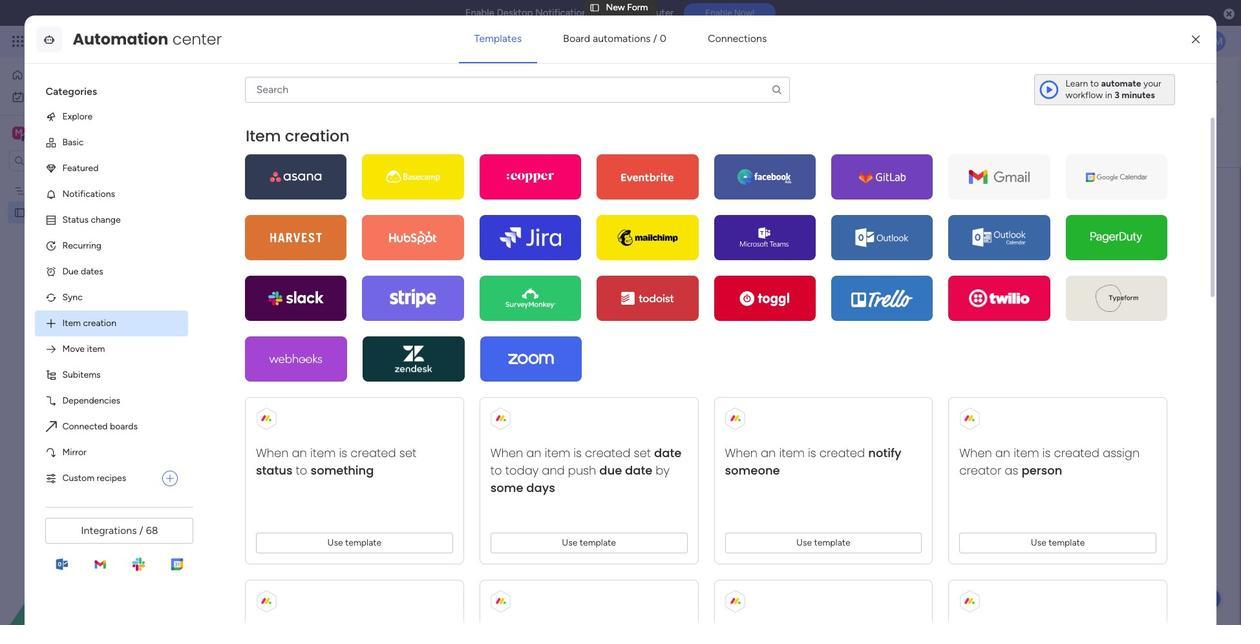 Task type: describe. For each thing, give the bounding box(es) containing it.
something
[[311, 463, 374, 479]]

let's start by building your form
[[586, 274, 825, 296]]

collapse board header image
[[1209, 106, 1219, 116]]

1 vertical spatial date
[[626, 463, 653, 479]]

enable desktop notifications on this computer
[[465, 7, 674, 19]]

connected boards option
[[35, 414, 188, 440]]

help
[[1187, 593, 1210, 606]]

categories
[[46, 85, 97, 98]]

move
[[62, 344, 85, 355]]

to for when an item is created   set date to today   and   push due date by some days
[[491, 463, 502, 479]]

form inside button
[[707, 324, 730, 337]]

use template for notify
[[797, 538, 851, 549]]

featured
[[62, 163, 99, 174]]

due dates option
[[35, 259, 188, 285]]

by inside when an item is created   set date to today   and   push due date by some days
[[656, 463, 670, 479]]

0
[[660, 32, 667, 45]]

item creation option
[[35, 311, 188, 337]]

when for when an item is created   assign creator as
[[960, 445, 993, 462]]

connections button
[[692, 23, 783, 54]]

an for when an item is created   set date to today   and   push due date by some days
[[527, 445, 542, 462]]

item for when an item is created   set status to something
[[311, 445, 336, 462]]

1 horizontal spatial date
[[655, 445, 682, 462]]

0 horizontal spatial new form
[[30, 207, 72, 218]]

work for my
[[44, 91, 64, 102]]

main
[[30, 127, 52, 139]]

automate button
[[1121, 101, 1190, 122]]

1 vertical spatial new form
[[197, 67, 297, 96]]

2 horizontal spatial form
[[627, 2, 648, 13]]

see plans image
[[214, 34, 226, 48]]

workspace image
[[12, 126, 25, 140]]

set for when an item is created   set status to something
[[400, 445, 417, 462]]

work for monday
[[104, 34, 128, 48]]

dependencies
[[62, 396, 120, 407]]

when an item is created   set date to today   and   push due date by some days
[[491, 445, 682, 497]]

add to favorites image
[[328, 75, 341, 88]]

is for creator
[[1043, 445, 1051, 462]]

1 horizontal spatial form
[[789, 274, 825, 296]]

management
[[62, 185, 115, 196]]

recurring
[[62, 240, 101, 251]]

creator
[[960, 463, 1002, 479]]

lottie animation image
[[0, 495, 165, 626]]

item inside option
[[87, 344, 105, 355]]

your inside your workflow in
[[1144, 78, 1162, 89]]

project
[[30, 185, 60, 196]]

notify
[[869, 445, 902, 462]]

item for when an item is created notify someone
[[780, 445, 805, 462]]

custom
[[62, 473, 94, 484]]

automate
[[1144, 105, 1185, 116]]

notifications option
[[35, 182, 188, 207]]

enable for enable now!
[[706, 8, 732, 18]]

move item option
[[35, 337, 188, 363]]

board
[[563, 32, 590, 45]]

use template button for status
[[256, 533, 453, 554]]

on
[[594, 7, 607, 19]]

activity
[[1071, 76, 1102, 87]]

someone
[[725, 463, 781, 479]]

dates
[[81, 266, 103, 277]]

use for notify
[[797, 538, 812, 549]]

Search for a column type search field
[[245, 77, 790, 103]]

basic option
[[35, 130, 188, 156]]

connections
[[708, 32, 767, 45]]

select product image
[[12, 35, 25, 48]]

board automations / 0 button
[[548, 23, 682, 54]]

mirror option
[[35, 440, 188, 466]]

boards
[[110, 422, 138, 433]]

is for date
[[574, 445, 582, 462]]

enable now!
[[706, 8, 755, 18]]

sync option
[[35, 285, 188, 311]]

2 horizontal spatial to
[[1091, 78, 1099, 89]]

integrations / 68
[[81, 525, 158, 537]]

templates
[[474, 32, 522, 45]]

automation
[[73, 28, 168, 50]]

project management
[[30, 185, 115, 196]]

/ for integrations / 68
[[139, 525, 143, 537]]

item for when an item is created   assign creator as
[[1014, 445, 1040, 462]]

an for when an item is created notify someone
[[761, 445, 776, 462]]

workflow
[[1066, 90, 1103, 101]]

management
[[130, 34, 201, 48]]

your workflow in
[[1066, 78, 1162, 101]]

jeremy miller image
[[1205, 31, 1226, 52]]

workspace
[[55, 127, 106, 139]]

powered
[[260, 139, 300, 151]]

sync
[[62, 292, 83, 303]]

explore
[[62, 111, 93, 122]]

my work link
[[8, 87, 157, 107]]

push
[[568, 463, 597, 479]]

categories heading
[[35, 74, 188, 104]]

invite / 1 button
[[1132, 71, 1196, 92]]

use template button for notify
[[725, 533, 922, 554]]

item for when an item is created   set date to today   and   push due date by some days
[[545, 445, 571, 462]]

1
[[1187, 76, 1190, 87]]

template for status
[[346, 538, 382, 549]]

my work option
[[8, 87, 157, 107]]

my work
[[30, 91, 64, 102]]

new inside list box
[[30, 207, 49, 218]]

person
[[1022, 463, 1063, 479]]

when an item is created notify someone
[[725, 445, 902, 479]]

home link
[[8, 65, 157, 85]]

move item
[[62, 344, 105, 355]]

days
[[527, 480, 556, 497]]

template for date
[[580, 538, 616, 549]]

building
[[685, 274, 747, 296]]

/ for invite / 1
[[1181, 76, 1184, 87]]

custom recipes option
[[35, 466, 157, 492]]

in
[[1105, 90, 1113, 101]]

template for notify
[[815, 538, 851, 549]]

use template button for person
[[960, 533, 1157, 554]]

status change option
[[35, 207, 188, 233]]

and
[[542, 463, 565, 479]]

use template for status
[[328, 538, 382, 549]]

learn
[[1066, 78, 1088, 89]]

0 vertical spatial new
[[606, 2, 625, 13]]

lottie animation element
[[0, 495, 165, 626]]

categories list box
[[35, 74, 199, 492]]

as
[[1005, 463, 1019, 479]]

1 horizontal spatial notifications
[[535, 7, 592, 19]]

an for when an item is created   assign creator as
[[996, 445, 1011, 462]]

dapulse close image
[[1224, 8, 1235, 21]]

1 horizontal spatial form
[[245, 67, 297, 96]]

3 minutes
[[1115, 90, 1155, 101]]

basic
[[62, 137, 84, 148]]

to for when an item is created   set status to something
[[296, 463, 308, 479]]

main workspace
[[30, 127, 106, 139]]

workforms logo image
[[319, 135, 392, 156]]

when for when an item is created notify someone
[[725, 445, 758, 462]]

connected
[[62, 422, 108, 433]]

use template for person
[[1031, 538, 1086, 549]]

center
[[173, 28, 222, 50]]

0 vertical spatial by
[[303, 139, 314, 151]]

form inside list box
[[52, 207, 72, 218]]

monday
[[58, 34, 102, 48]]



Task type: vqa. For each thing, say whether or not it's contained in the screenshot.
the right service icon
no



Task type: locate. For each thing, give the bounding box(es) containing it.
work right my
[[44, 91, 64, 102]]

template
[[346, 538, 382, 549], [580, 538, 616, 549], [815, 538, 851, 549], [1049, 538, 1086, 549]]

0 vertical spatial work
[[104, 34, 128, 48]]

due
[[62, 266, 79, 277]]

to inside when an item is created   set date to today   and   push due date by some days
[[491, 463, 502, 479]]

2 use template button from the left
[[491, 533, 688, 554]]

when up someone
[[725, 445, 758, 462]]

let's
[[586, 274, 618, 296]]

3 when from the left
[[725, 445, 758, 462]]

use for person
[[1031, 538, 1047, 549]]

is inside when an item is created   assign creator as
[[1043, 445, 1051, 462]]

1 vertical spatial by
[[662, 274, 681, 296]]

1 use template button from the left
[[256, 533, 453, 554]]

3 an from the left
[[761, 445, 776, 462]]

None search field
[[245, 77, 790, 103]]

created for when an item is created   assign creator as
[[1055, 445, 1100, 462]]

0 vertical spatial form
[[627, 2, 648, 13]]

by right due at the bottom of page
[[656, 463, 670, 479]]

item down the new form "field"
[[246, 125, 281, 147]]

0 horizontal spatial your
[[751, 274, 785, 296]]

Search in workspace field
[[27, 154, 108, 168]]

item
[[87, 344, 105, 355], [311, 445, 336, 462], [545, 445, 571, 462], [780, 445, 805, 462], [1014, 445, 1040, 462]]

item down 'sync'
[[62, 318, 81, 329]]

1 use template from the left
[[328, 538, 382, 549]]

item creation up move item
[[62, 318, 116, 329]]

computer
[[630, 7, 674, 19]]

build
[[682, 324, 705, 337]]

integrate button
[[991, 98, 1116, 125]]

3 is from the left
[[808, 445, 817, 462]]

0 horizontal spatial work
[[44, 91, 64, 102]]

3 use template button from the left
[[725, 533, 922, 554]]

to right status
[[296, 463, 308, 479]]

1 vertical spatial creation
[[83, 318, 116, 329]]

1 horizontal spatial set
[[634, 445, 651, 462]]

recipes
[[97, 473, 126, 484]]

item up someone
[[780, 445, 805, 462]]

is inside when an item is created   set status to something
[[339, 445, 348, 462]]

use
[[328, 538, 343, 549], [562, 538, 578, 549], [797, 538, 812, 549], [1031, 538, 1047, 549]]

/ left 1
[[1181, 76, 1184, 87]]

an up today
[[527, 445, 542, 462]]

list box
[[0, 177, 165, 398]]

item up as
[[1014, 445, 1040, 462]]

0 horizontal spatial to
[[296, 463, 308, 479]]

set inside when an item is created   set date to today   and   push due date by some days
[[634, 445, 651, 462]]

start
[[622, 274, 657, 296]]

new form down project
[[30, 207, 72, 218]]

set
[[400, 445, 417, 462], [634, 445, 651, 462]]

0 vertical spatial notifications
[[535, 7, 592, 19]]

change
[[91, 215, 121, 226]]

1 horizontal spatial /
[[653, 32, 657, 45]]

2 an from the left
[[527, 445, 542, 462]]

when up creator
[[960, 445, 993, 462]]

enable for enable desktop notifications on this computer
[[465, 7, 495, 19]]

to inside when an item is created   set status to something
[[296, 463, 308, 479]]

item inside when an item is created   set status to something
[[311, 445, 336, 462]]

public board image
[[14, 206, 26, 219]]

an inside when an item is created   set date to today   and   push due date by some days
[[527, 445, 542, 462]]

list box containing project management
[[0, 177, 165, 398]]

is for someone
[[808, 445, 817, 462]]

1 vertical spatial work
[[44, 91, 64, 102]]

due dates
[[62, 266, 103, 277]]

my
[[30, 91, 42, 102]]

4 use template button from the left
[[960, 533, 1157, 554]]

by right powered
[[303, 139, 314, 151]]

0 vertical spatial date
[[655, 445, 682, 462]]

4 template from the left
[[1049, 538, 1086, 549]]

2 vertical spatial /
[[139, 525, 143, 537]]

by right "start"
[[662, 274, 681, 296]]

your up minutes
[[1144, 78, 1162, 89]]

0 horizontal spatial form
[[52, 207, 72, 218]]

workspace selection element
[[12, 125, 108, 142]]

created for when an item is created   set status to something
[[351, 445, 396, 462]]

2 vertical spatial form
[[52, 207, 72, 218]]

when
[[256, 445, 289, 462], [491, 445, 523, 462], [725, 445, 758, 462], [960, 445, 993, 462]]

1 vertical spatial item
[[62, 318, 81, 329]]

1 horizontal spatial enable
[[706, 8, 732, 18]]

when an item is created   assign creator as
[[960, 445, 1140, 479]]

automation center
[[73, 28, 222, 50]]

subitems option
[[35, 363, 188, 389]]

desktop
[[497, 7, 533, 19]]

an
[[292, 445, 307, 462], [527, 445, 542, 462], [761, 445, 776, 462], [996, 445, 1011, 462]]

work inside option
[[44, 91, 64, 102]]

2 set from the left
[[634, 445, 651, 462]]

0 vertical spatial your
[[1144, 78, 1162, 89]]

enable left the now!
[[706, 8, 732, 18]]

form right this
[[627, 2, 648, 13]]

creation down sync option
[[83, 318, 116, 329]]

your
[[1144, 78, 1162, 89], [751, 274, 785, 296]]

show board description image
[[306, 75, 322, 88]]

an up as
[[996, 445, 1011, 462]]

2 horizontal spatial new
[[606, 2, 625, 13]]

featured option
[[35, 156, 188, 182]]

1 vertical spatial form
[[707, 324, 730, 337]]

1 when from the left
[[256, 445, 289, 462]]

powered by
[[260, 139, 314, 151]]

0 horizontal spatial creation
[[83, 318, 116, 329]]

form down project management
[[52, 207, 72, 218]]

0 vertical spatial item creation
[[246, 125, 350, 147]]

created
[[351, 445, 396, 462], [585, 445, 631, 462], [820, 445, 866, 462], [1055, 445, 1100, 462]]

/ inside invite / 1 button
[[1181, 76, 1184, 87]]

0 vertical spatial /
[[653, 32, 657, 45]]

this
[[610, 7, 627, 19]]

an up status
[[292, 445, 307, 462]]

when an item is created   set status to something
[[256, 445, 417, 479]]

status
[[256, 463, 293, 479]]

/ inside board automations / 0 'button'
[[653, 32, 657, 45]]

use template button for date
[[491, 533, 688, 554]]

created up person
[[1055, 445, 1100, 462]]

1 vertical spatial new
[[197, 67, 240, 96]]

1 an from the left
[[292, 445, 307, 462]]

integrations
[[81, 525, 137, 537]]

3 use template from the left
[[797, 538, 851, 549]]

1 horizontal spatial to
[[491, 463, 502, 479]]

1 template from the left
[[346, 538, 382, 549]]

search image
[[771, 84, 783, 96]]

when inside when an item is created notify someone
[[725, 445, 758, 462]]

work right monday
[[104, 34, 128, 48]]

2 when from the left
[[491, 445, 523, 462]]

when inside when an item is created   assign creator as
[[960, 445, 993, 462]]

new form down see plans icon
[[197, 67, 297, 96]]

item up and
[[545, 445, 571, 462]]

notifications up board
[[535, 7, 592, 19]]

2 horizontal spatial /
[[1181, 76, 1184, 87]]

item inside when an item is created   assign creator as
[[1014, 445, 1040, 462]]

an inside when an item is created   set status to something
[[292, 445, 307, 462]]

templates button
[[459, 23, 537, 54]]

date
[[655, 445, 682, 462], [626, 463, 653, 479]]

to up some
[[491, 463, 502, 479]]

2 created from the left
[[585, 445, 631, 462]]

0 horizontal spatial date
[[626, 463, 653, 479]]

1 vertical spatial form
[[245, 67, 297, 96]]

1 horizontal spatial work
[[104, 34, 128, 48]]

1 use from the left
[[328, 538, 343, 549]]

created inside when an item is created   set status to something
[[351, 445, 396, 462]]

template for person
[[1049, 538, 1086, 549]]

4 when from the left
[[960, 445, 993, 462]]

item inside when an item is created   set date to today   and   push due date by some days
[[545, 445, 571, 462]]

when for when an item is created   set status to something
[[256, 445, 289, 462]]

an up someone
[[761, 445, 776, 462]]

3
[[1115, 90, 1120, 101]]

item creation
[[246, 125, 350, 147], [62, 318, 116, 329]]

now!
[[734, 8, 755, 18]]

0 horizontal spatial notifications
[[62, 189, 115, 200]]

created for when an item is created notify someone
[[820, 445, 866, 462]]

1 vertical spatial /
[[1181, 76, 1184, 87]]

custom recipes
[[62, 473, 126, 484]]

68
[[146, 525, 158, 537]]

enable up templates
[[465, 7, 495, 19]]

invite / 1
[[1156, 76, 1190, 87]]

1 set from the left
[[400, 445, 417, 462]]

2 horizontal spatial new form
[[606, 2, 648, 13]]

creation down show board description icon
[[285, 125, 350, 147]]

created inside when an item is created   set date to today   and   push due date by some days
[[585, 445, 631, 462]]

form
[[789, 274, 825, 296], [707, 324, 730, 337]]

an for when an item is created   set status to something
[[292, 445, 307, 462]]

some
[[491, 480, 524, 497]]

1 horizontal spatial your
[[1144, 78, 1162, 89]]

created left notify
[[820, 445, 866, 462]]

0 vertical spatial creation
[[285, 125, 350, 147]]

0 vertical spatial form
[[789, 274, 825, 296]]

use for status
[[328, 538, 343, 549]]

/ left the '68'
[[139, 525, 143, 537]]

home
[[28, 69, 53, 80]]

0 horizontal spatial set
[[400, 445, 417, 462]]

use for date
[[562, 538, 578, 549]]

3 use from the left
[[797, 538, 812, 549]]

created inside when an item is created   assign creator as
[[1055, 445, 1100, 462]]

set for when an item is created   set date to today   and   push due date by some days
[[634, 445, 651, 462]]

is inside when an item is created notify someone
[[808, 445, 817, 462]]

integrations / 68 button
[[46, 519, 194, 544]]

an inside when an item is created notify someone
[[761, 445, 776, 462]]

is inside when an item is created   set date to today   and   push due date by some days
[[574, 445, 582, 462]]

created for when an item is created   set date to today   and   push due date by some days
[[585, 445, 631, 462]]

status
[[62, 215, 89, 226]]

0 horizontal spatial enable
[[465, 7, 495, 19]]

4 an from the left
[[996, 445, 1011, 462]]

activity button
[[1066, 71, 1127, 92]]

1 horizontal spatial item creation
[[246, 125, 350, 147]]

2 is from the left
[[574, 445, 582, 462]]

1 horizontal spatial new form
[[197, 67, 297, 96]]

1 is from the left
[[339, 445, 348, 462]]

item
[[246, 125, 281, 147], [62, 318, 81, 329]]

your right the building
[[751, 274, 785, 296]]

1 horizontal spatial creation
[[285, 125, 350, 147]]

invite
[[1156, 76, 1179, 87]]

recurring option
[[35, 233, 188, 259]]

0 vertical spatial new form
[[606, 2, 648, 13]]

new up board automations / 0
[[606, 2, 625, 13]]

item inside when an item is created notify someone
[[780, 445, 805, 462]]

4 use template from the left
[[1031, 538, 1086, 549]]

0 horizontal spatial new
[[30, 207, 49, 218]]

use template for date
[[562, 538, 616, 549]]

home option
[[8, 65, 157, 85]]

item right move
[[87, 344, 105, 355]]

2 use from the left
[[562, 538, 578, 549]]

created up due at the bottom of page
[[585, 445, 631, 462]]

subitems
[[62, 370, 101, 381]]

automations
[[593, 32, 651, 45]]

new
[[606, 2, 625, 13], [197, 67, 240, 96], [30, 207, 49, 218]]

1 horizontal spatial item
[[246, 125, 281, 147]]

when inside when an item is created   set status to something
[[256, 445, 289, 462]]

4 use from the left
[[1031, 538, 1047, 549]]

item creation inside option
[[62, 318, 116, 329]]

explore option
[[35, 104, 188, 130]]

0 horizontal spatial item creation
[[62, 318, 116, 329]]

when inside when an item is created   set date to today   and   push due date by some days
[[491, 445, 523, 462]]

/ inside the integrations / 68 button
[[139, 525, 143, 537]]

due
[[600, 463, 623, 479]]

by
[[303, 139, 314, 151], [662, 274, 681, 296], [656, 463, 670, 479]]

dependencies option
[[35, 389, 188, 414]]

1 horizontal spatial new
[[197, 67, 240, 96]]

2 vertical spatial new
[[30, 207, 49, 218]]

to up workflow
[[1091, 78, 1099, 89]]

form left show board description icon
[[245, 67, 297, 96]]

enable now! button
[[684, 3, 776, 23]]

1 vertical spatial your
[[751, 274, 785, 296]]

0 horizontal spatial item
[[62, 318, 81, 329]]

automate
[[1101, 78, 1142, 89]]

an inside when an item is created   assign creator as
[[996, 445, 1011, 462]]

notifications
[[535, 7, 592, 19], [62, 189, 115, 200]]

minutes
[[1122, 90, 1155, 101]]

when for when an item is created   set date to today   and   push due date by some days
[[491, 445, 523, 462]]

new form up "automations"
[[606, 2, 648, 13]]

form
[[627, 2, 648, 13], [245, 67, 297, 96], [52, 207, 72, 218]]

0 vertical spatial item
[[246, 125, 281, 147]]

enable inside "button"
[[706, 8, 732, 18]]

0 horizontal spatial form
[[707, 324, 730, 337]]

when up today
[[491, 445, 523, 462]]

item up something
[[311, 445, 336, 462]]

item creation down show board description icon
[[246, 125, 350, 147]]

4 is from the left
[[1043, 445, 1051, 462]]

use template button
[[256, 533, 453, 554], [491, 533, 688, 554], [725, 533, 922, 554], [960, 533, 1157, 554]]

is for status
[[339, 445, 348, 462]]

creation inside option
[[83, 318, 116, 329]]

created inside when an item is created notify someone
[[820, 445, 866, 462]]

integrate
[[1013, 105, 1050, 116]]

today
[[506, 463, 539, 479]]

2 use template from the left
[[562, 538, 616, 549]]

/
[[653, 32, 657, 45], [1181, 76, 1184, 87], [139, 525, 143, 537]]

build form button
[[672, 318, 740, 344]]

m
[[15, 127, 23, 138]]

notifications up status change
[[62, 189, 115, 200]]

/ left 0
[[653, 32, 657, 45]]

notifications inside option
[[62, 189, 115, 200]]

option
[[0, 179, 165, 181]]

created up something
[[351, 445, 396, 462]]

item inside option
[[62, 318, 81, 329]]

assign
[[1103, 445, 1140, 462]]

3 template from the left
[[815, 538, 851, 549]]

set inside when an item is created   set status to something
[[400, 445, 417, 462]]

1 created from the left
[[351, 445, 396, 462]]

new right the public board image
[[30, 207, 49, 218]]

2 vertical spatial by
[[656, 463, 670, 479]]

New Form field
[[193, 67, 301, 96]]

0 horizontal spatial /
[[139, 525, 143, 537]]

2 vertical spatial new form
[[30, 207, 72, 218]]

1 vertical spatial item creation
[[62, 318, 116, 329]]

3 created from the left
[[820, 445, 866, 462]]

status change
[[62, 215, 121, 226]]

learn to automate
[[1066, 78, 1142, 89]]

build form
[[682, 324, 730, 337]]

when up status
[[256, 445, 289, 462]]

4 created from the left
[[1055, 445, 1100, 462]]

new down see plans icon
[[197, 67, 240, 96]]

2 template from the left
[[580, 538, 616, 549]]

board automations / 0
[[563, 32, 667, 45]]

mirror
[[62, 447, 87, 458]]

1 vertical spatial notifications
[[62, 189, 115, 200]]



